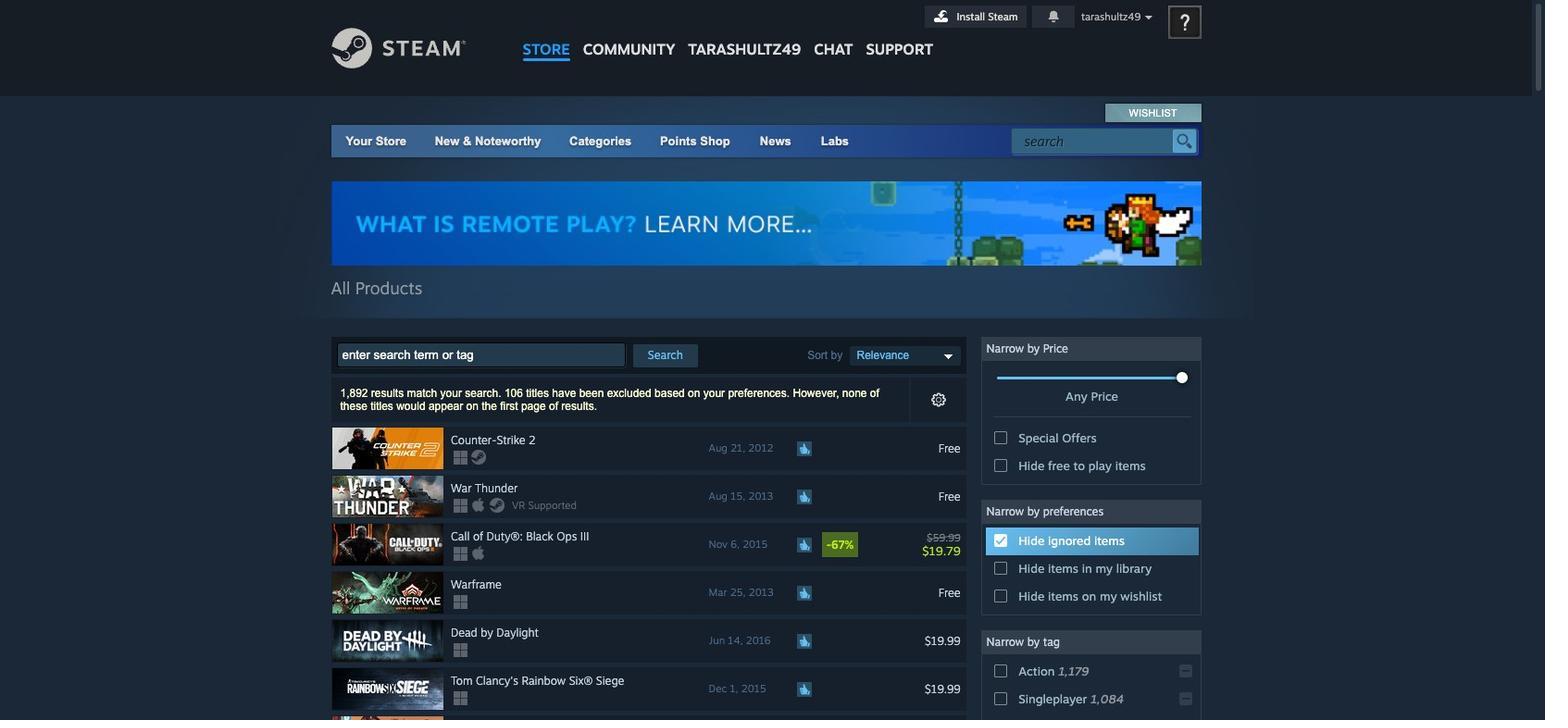 Task type: describe. For each thing, give the bounding box(es) containing it.
vr supported
[[512, 499, 577, 512]]

items left "in"
[[1048, 561, 1078, 576]]

all products
[[331, 278, 422, 298]]

106
[[504, 387, 523, 400]]

3 free from the top
[[939, 586, 961, 600]]

new & noteworthy
[[435, 134, 541, 148]]

action 1,179
[[1019, 664, 1089, 679]]

hide for hide ignored items
[[1019, 533, 1044, 548]]

support link
[[860, 0, 940, 63]]

results.
[[561, 400, 597, 413]]

3 narrow from the top
[[986, 635, 1024, 649]]

hide for hide items in my library
[[1019, 561, 1044, 576]]

2013 for war thunder
[[748, 490, 773, 503]]

$59.99
[[927, 531, 961, 544]]

1,892
[[340, 387, 368, 400]]

points shop link
[[645, 125, 745, 157]]

by for dead by daylight
[[481, 626, 493, 640]]

14,
[[728, 634, 743, 647]]

aug for war thunder
[[709, 490, 728, 503]]

singleplayer
[[1019, 692, 1087, 706]]

hide for hide free to play items
[[1019, 458, 1044, 473]]

2
[[529, 433, 536, 447]]

aug for counter-strike 2
[[709, 442, 728, 455]]

2 horizontal spatial of
[[870, 387, 879, 400]]

relevance link
[[849, 346, 960, 366]]

1 vertical spatial price
[[1091, 389, 1118, 404]]

nov 6, 2015
[[709, 538, 768, 551]]

call of duty®: black ops iii
[[451, 530, 589, 543]]

rainbow
[[522, 674, 566, 688]]

narrow for hide
[[986, 505, 1024, 518]]

67%
[[831, 538, 854, 552]]

dec 1, 2015
[[709, 682, 766, 695]]

none
[[842, 387, 867, 400]]

call
[[451, 530, 470, 543]]

iii
[[580, 530, 589, 543]]

by for narrow by price
[[1027, 342, 1040, 356]]

sort by
[[807, 349, 843, 362]]

thunder
[[475, 481, 518, 495]]

offers
[[1062, 431, 1097, 445]]

would
[[396, 400, 425, 413]]

2015 for call of duty®: black ops iii
[[743, 538, 768, 551]]

labs
[[821, 134, 849, 148]]

search text field
[[1024, 130, 1168, 154]]

by for narrow by preferences
[[1027, 505, 1040, 518]]

25,
[[730, 586, 746, 599]]

2 horizontal spatial on
[[1082, 589, 1096, 604]]

these
[[340, 400, 367, 413]]

any
[[1066, 389, 1087, 404]]

tarashultz49 link
[[682, 0, 807, 67]]

wishlist
[[1129, 107, 1177, 118]]

1 horizontal spatial of
[[549, 400, 558, 413]]

however,
[[793, 387, 839, 400]]

search button
[[633, 344, 698, 367]]

2012
[[748, 442, 773, 455]]

chat
[[814, 40, 853, 58]]

my for on
[[1100, 589, 1117, 604]]

counter-
[[451, 433, 497, 447]]

dead by daylight
[[451, 626, 539, 640]]

preferences
[[1043, 505, 1104, 518]]

my for in
[[1096, 561, 1113, 576]]

appear
[[428, 400, 463, 413]]

narrow by preferences
[[986, 505, 1104, 518]]

free for strike
[[939, 441, 961, 455]]

2 your from the left
[[703, 387, 725, 400]]

warframe
[[451, 578, 502, 592]]

by for narrow by tag
[[1027, 635, 1040, 649]]

1 horizontal spatial titles
[[526, 387, 549, 400]]

$19.99 for dead by daylight
[[925, 634, 961, 648]]

search.
[[465, 387, 501, 400]]

1,179
[[1058, 664, 1089, 679]]

0 horizontal spatial tarashultz49
[[688, 40, 801, 58]]

install steam
[[957, 10, 1018, 23]]

tag
[[1043, 635, 1060, 649]]

first
[[500, 400, 518, 413]]

six®
[[569, 674, 593, 688]]

$19.99 for tom clancy's rainbow six® siege
[[925, 682, 961, 696]]

items up the hide items in my library
[[1094, 533, 1125, 548]]

support
[[866, 40, 933, 58]]

tom clancy's rainbow six® siege
[[451, 674, 624, 688]]

aug 15, 2013
[[709, 490, 773, 503]]

hide free to play items
[[1019, 458, 1146, 473]]

categories link
[[569, 134, 632, 148]]

aug 21, 2012
[[709, 442, 773, 455]]

ignored
[[1048, 533, 1091, 548]]

black
[[526, 530, 553, 543]]

items down the hide items in my library
[[1048, 589, 1078, 604]]

duty®:
[[487, 530, 523, 543]]

in
[[1082, 561, 1092, 576]]

points shop
[[660, 134, 730, 148]]

noteworthy
[[475, 134, 541, 148]]

nov
[[709, 538, 728, 551]]

supported
[[528, 499, 577, 512]]

action
[[1019, 664, 1055, 679]]

1,892 results match your search. 106 titles have been excluded based on your preferences. however, none of these titles would appear on the first page of results.
[[340, 387, 879, 413]]

narrow by price
[[986, 342, 1068, 356]]



Task type: locate. For each thing, give the bounding box(es) containing it.
your store link
[[346, 134, 406, 148]]

1 vertical spatial 2015
[[741, 682, 766, 695]]

None text field
[[337, 343, 625, 368]]

my right "in"
[[1096, 561, 1113, 576]]

preferences.
[[728, 387, 790, 400]]

jun
[[709, 634, 725, 647]]

by left preferences
[[1027, 505, 1040, 518]]

2015 for tom clancy's rainbow six® siege
[[741, 682, 766, 695]]

1 horizontal spatial tarashultz49
[[1081, 10, 1141, 23]]

tom
[[451, 674, 473, 688]]

items right play
[[1115, 458, 1146, 473]]

0 horizontal spatial of
[[473, 530, 483, 543]]

been
[[579, 387, 604, 400]]

$19.79
[[922, 543, 961, 558]]

the
[[482, 400, 497, 413]]

0 vertical spatial free
[[939, 441, 961, 455]]

0 vertical spatial price
[[1043, 342, 1068, 356]]

on left the
[[466, 400, 479, 413]]

hide left the free
[[1019, 458, 1044, 473]]

war thunder
[[451, 481, 518, 495]]

0 vertical spatial 2013
[[748, 490, 773, 503]]

2016
[[746, 634, 771, 647]]

1 vertical spatial $19.99
[[925, 682, 961, 696]]

sort
[[807, 349, 828, 362]]

on right based
[[688, 387, 700, 400]]

narrow by tag
[[986, 635, 1060, 649]]

chat link
[[807, 0, 860, 63]]

by right the "sort"
[[831, 349, 843, 362]]

your right based
[[703, 387, 725, 400]]

free
[[1048, 458, 1070, 473]]

community
[[583, 40, 675, 58]]

library
[[1116, 561, 1152, 576]]

hide items in my library
[[1019, 561, 1152, 576]]

aug left 15,
[[709, 490, 728, 503]]

free for thunder
[[939, 489, 961, 503]]

to
[[1073, 458, 1085, 473]]

0 vertical spatial narrow
[[986, 342, 1024, 356]]

2 aug from the top
[[709, 490, 728, 503]]

labs link
[[806, 125, 864, 157]]

6,
[[731, 538, 740, 551]]

2013 right the 25,
[[749, 586, 774, 599]]

0 horizontal spatial your
[[440, 387, 462, 400]]

ops
[[557, 530, 577, 543]]

categories
[[569, 134, 632, 148]]

1 vertical spatial free
[[939, 489, 961, 503]]

aug
[[709, 442, 728, 455], [709, 490, 728, 503]]

by left tag
[[1027, 635, 1040, 649]]

install steam link
[[924, 6, 1026, 28]]

4 hide from the top
[[1019, 589, 1044, 604]]

special
[[1019, 431, 1059, 445]]

all
[[331, 278, 350, 298]]

2013 for warframe
[[749, 586, 774, 599]]

1 aug from the top
[[709, 442, 728, 455]]

$59.99 $19.79
[[922, 531, 961, 558]]

of
[[870, 387, 879, 400], [549, 400, 558, 413], [473, 530, 483, 543]]

store
[[523, 40, 570, 58]]

1 vertical spatial aug
[[709, 490, 728, 503]]

-67%
[[826, 538, 854, 552]]

2015
[[743, 538, 768, 551], [741, 682, 766, 695]]

by
[[1027, 342, 1040, 356], [831, 349, 843, 362], [1027, 505, 1040, 518], [481, 626, 493, 640], [1027, 635, 1040, 649]]

on down "in"
[[1082, 589, 1096, 604]]

war
[[451, 481, 472, 495]]

price up the "any"
[[1043, 342, 1068, 356]]

3 hide from the top
[[1019, 561, 1044, 576]]

1 2013 from the top
[[748, 490, 773, 503]]

new & noteworthy link
[[435, 134, 541, 148]]

on
[[688, 387, 700, 400], [466, 400, 479, 413], [1082, 589, 1096, 604]]

my left wishlist
[[1100, 589, 1117, 604]]

jun 14, 2016
[[709, 634, 771, 647]]

1 vertical spatial my
[[1100, 589, 1117, 604]]

1 free from the top
[[939, 441, 961, 455]]

my
[[1096, 561, 1113, 576], [1100, 589, 1117, 604]]

15,
[[731, 490, 745, 503]]

items
[[1115, 458, 1146, 473], [1094, 533, 1125, 548], [1048, 561, 1078, 576], [1048, 589, 1078, 604]]

price right the "any"
[[1091, 389, 1118, 404]]

new
[[435, 134, 459, 148]]

by up the "special"
[[1027, 342, 1040, 356]]

1 your from the left
[[440, 387, 462, 400]]

1 hide from the top
[[1019, 458, 1044, 473]]

2 2013 from the top
[[749, 586, 774, 599]]

0 vertical spatial tarashultz49
[[1081, 10, 1141, 23]]

daylight
[[496, 626, 539, 640]]

2 narrow from the top
[[986, 505, 1024, 518]]

0 horizontal spatial titles
[[370, 400, 393, 413]]

aug left 21,
[[709, 442, 728, 455]]

titles right 106
[[526, 387, 549, 400]]

1 vertical spatial tarashultz49
[[688, 40, 801, 58]]

2 vertical spatial narrow
[[986, 635, 1024, 649]]

2015 right 1,
[[741, 682, 766, 695]]

1 vertical spatial 2013
[[749, 586, 774, 599]]

hide up narrow by tag
[[1019, 589, 1044, 604]]

0 horizontal spatial price
[[1043, 342, 1068, 356]]

1 narrow from the top
[[986, 342, 1024, 356]]

community link
[[576, 0, 682, 67]]

hide ignored items
[[1019, 533, 1125, 548]]

match
[[407, 387, 437, 400]]

hide down narrow by preferences
[[1019, 533, 1044, 548]]

0 horizontal spatial on
[[466, 400, 479, 413]]

by for sort by
[[831, 349, 843, 362]]

dec
[[709, 682, 727, 695]]

of right page at left bottom
[[549, 400, 558, 413]]

2013
[[748, 490, 773, 503], [749, 586, 774, 599]]

1,084
[[1090, 692, 1124, 706]]

narrow
[[986, 342, 1024, 356], [986, 505, 1024, 518], [986, 635, 1024, 649]]

products
[[355, 278, 422, 298]]

free
[[939, 441, 961, 455], [939, 489, 961, 503], [939, 586, 961, 600]]

hide down hide ignored items
[[1019, 561, 1044, 576]]

wishlist link
[[1106, 104, 1200, 122]]

0 vertical spatial $19.99
[[925, 634, 961, 648]]

have
[[552, 387, 576, 400]]

of right none
[[870, 387, 879, 400]]

any price
[[1066, 389, 1118, 404]]

1 horizontal spatial on
[[688, 387, 700, 400]]

titles right these
[[370, 400, 393, 413]]

hide items on my wishlist
[[1019, 589, 1162, 604]]

1 $19.99 from the top
[[925, 634, 961, 648]]

1 vertical spatial narrow
[[986, 505, 1024, 518]]

2 $19.99 from the top
[[925, 682, 961, 696]]

page
[[521, 400, 546, 413]]

your
[[440, 387, 462, 400], [703, 387, 725, 400]]

your right match
[[440, 387, 462, 400]]

2 vertical spatial free
[[939, 586, 961, 600]]

2 hide from the top
[[1019, 533, 1044, 548]]

of right call at bottom left
[[473, 530, 483, 543]]

counter-strike 2
[[451, 433, 536, 447]]

excluded
[[607, 387, 651, 400]]

mar
[[709, 586, 727, 599]]

1 horizontal spatial price
[[1091, 389, 1118, 404]]

dead
[[451, 626, 477, 640]]

news link
[[745, 125, 806, 157]]

0 vertical spatial aug
[[709, 442, 728, 455]]

2015 right 6, in the left of the page
[[743, 538, 768, 551]]

0 vertical spatial 2015
[[743, 538, 768, 551]]

2 free from the top
[[939, 489, 961, 503]]

narrow for any
[[986, 342, 1024, 356]]

1,
[[730, 682, 738, 695]]

by right dead
[[481, 626, 493, 640]]

hide for hide items on my wishlist
[[1019, 589, 1044, 604]]

special offers
[[1019, 431, 1097, 445]]

your store
[[346, 134, 406, 148]]

1 horizontal spatial your
[[703, 387, 725, 400]]

0 vertical spatial my
[[1096, 561, 1113, 576]]

play
[[1088, 458, 1112, 473]]

shop
[[700, 134, 730, 148]]

2013 right 15,
[[748, 490, 773, 503]]

mar 25, 2013
[[709, 586, 774, 599]]

strike
[[497, 433, 525, 447]]



Task type: vqa. For each thing, say whether or not it's contained in the screenshot.
Release Date:
no



